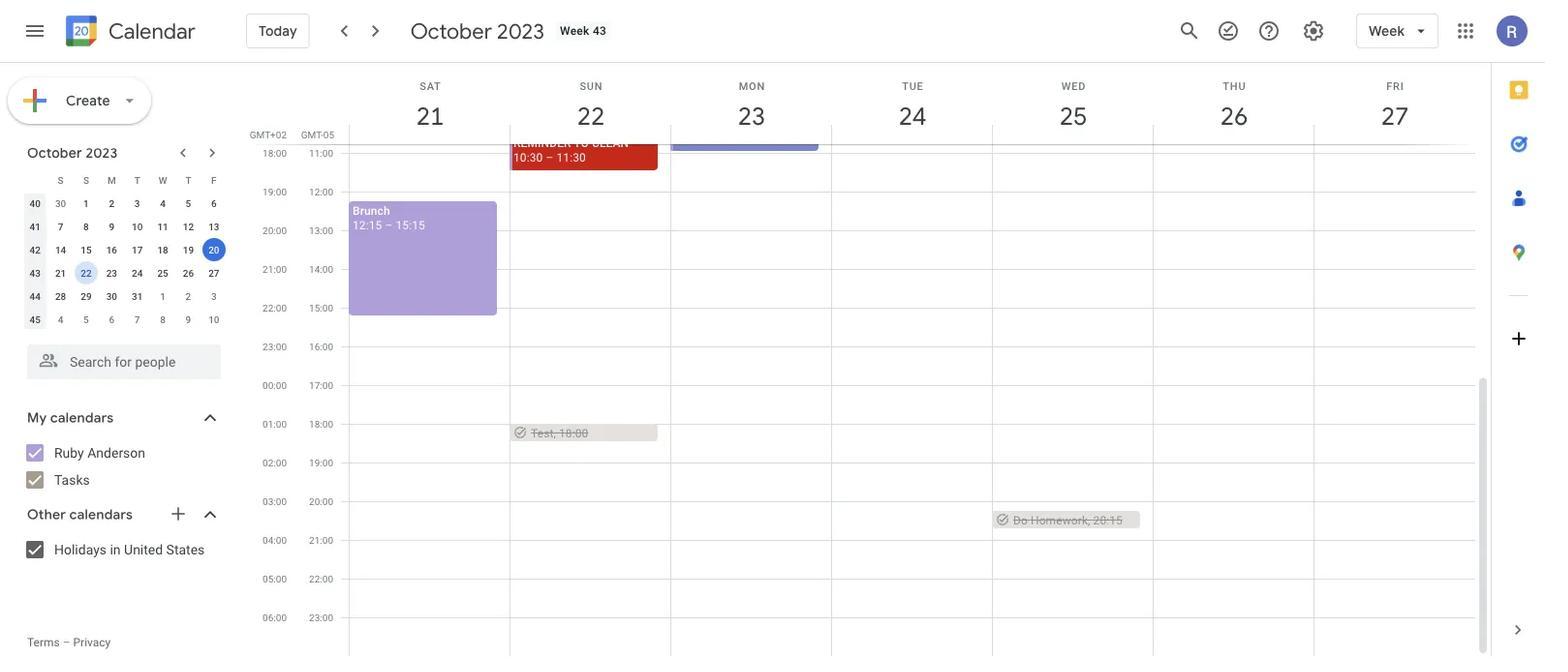 Task type: locate. For each thing, give the bounding box(es) containing it.
9 down november 2 element
[[186, 314, 191, 325]]

1 horizontal spatial 7
[[134, 314, 140, 325]]

24 down tue at the top
[[897, 100, 925, 132]]

1 vertical spatial 22
[[81, 267, 92, 279]]

23 down 'mon'
[[737, 100, 764, 132]]

6 row from the top
[[22, 285, 227, 308]]

7
[[58, 221, 63, 232], [134, 314, 140, 325]]

0 horizontal spatial 9
[[109, 221, 114, 232]]

october 2023 up m
[[27, 144, 118, 162]]

– right 10:00
[[707, 131, 714, 145]]

reminder
[[513, 136, 571, 150]]

add other calendars image
[[169, 505, 188, 524]]

0 horizontal spatial 20:00
[[263, 225, 287, 236]]

23 inside mon 23
[[737, 100, 764, 132]]

0 horizontal spatial ,
[[554, 427, 556, 440]]

calendars up in
[[69, 507, 133, 524]]

30 down 23 element
[[106, 291, 117, 302]]

0 vertical spatial 30
[[55, 198, 66, 209]]

calendars inside dropdown button
[[50, 410, 114, 427]]

1 vertical spatial 2023
[[86, 144, 118, 162]]

1 horizontal spatial 26
[[1219, 100, 1247, 132]]

0 vertical spatial 2
[[109, 198, 114, 209]]

gmt+02
[[250, 129, 287, 140]]

1 horizontal spatial 30
[[106, 291, 117, 302]]

1 horizontal spatial 3
[[211, 291, 217, 302]]

4
[[160, 198, 166, 209], [58, 314, 63, 325]]

1 horizontal spatial 23
[[737, 100, 764, 132]]

17
[[132, 244, 143, 256]]

43 up sun
[[593, 24, 607, 38]]

18:00 down 17:00
[[309, 418, 333, 430]]

1 vertical spatial 6
[[109, 314, 114, 325]]

1 horizontal spatial october
[[410, 17, 492, 45]]

8 down november 1 element
[[160, 314, 166, 325]]

1 horizontal spatial 10
[[208, 314, 219, 325]]

25
[[1058, 100, 1086, 132], [157, 267, 168, 279]]

01:00
[[263, 418, 287, 430]]

privacy link
[[73, 636, 111, 650]]

1 horizontal spatial ,
[[1088, 514, 1090, 527]]

1 vertical spatial 43
[[30, 267, 41, 279]]

18:00 right test
[[559, 427, 588, 440]]

21 link
[[408, 94, 452, 139]]

1
[[83, 198, 89, 209], [160, 291, 166, 302]]

18:00 down gmt+02
[[263, 147, 287, 159]]

row containing 44
[[22, 285, 227, 308]]

2 row from the top
[[22, 192, 227, 215]]

24 element
[[126, 262, 149, 285]]

test
[[531, 427, 554, 440]]

1 horizontal spatial 8
[[160, 314, 166, 325]]

7 down september 30 element
[[58, 221, 63, 232]]

1 vertical spatial 4
[[58, 314, 63, 325]]

1 vertical spatial 1
[[160, 291, 166, 302]]

0 vertical spatial 23:00
[[263, 341, 287, 353]]

– inside reminder to clean 10:30 – 11:30
[[546, 151, 554, 164]]

2 down m
[[109, 198, 114, 209]]

1 up november 8 "element"
[[160, 291, 166, 302]]

7 down '31' element
[[134, 314, 140, 325]]

1 horizontal spatial 22:00
[[309, 573, 333, 585]]

26 link
[[1212, 94, 1256, 139]]

s up september 30 element
[[58, 174, 64, 186]]

05
[[323, 129, 334, 140]]

7 inside "element"
[[134, 314, 140, 325]]

– left "15:15"
[[385, 218, 393, 232]]

week button
[[1356, 8, 1438, 54]]

row group containing 40
[[22, 192, 227, 331]]

30
[[55, 198, 66, 209], [106, 291, 117, 302]]

19 element
[[177, 238, 200, 262]]

november 4 element
[[49, 308, 72, 331]]

0 vertical spatial 22
[[576, 100, 603, 132]]

0 horizontal spatial s
[[58, 174, 64, 186]]

18 element
[[151, 238, 174, 262]]

1 horizontal spatial 21
[[415, 100, 443, 132]]

0 horizontal spatial 10
[[132, 221, 143, 232]]

0 horizontal spatial 8
[[83, 221, 89, 232]]

5 row from the top
[[22, 262, 227, 285]]

1 vertical spatial 10
[[208, 314, 219, 325]]

0 horizontal spatial 4
[[58, 314, 63, 325]]

october 2023 up sat in the left of the page
[[410, 17, 544, 45]]

0 vertical spatial 22:00
[[263, 302, 287, 314]]

1 horizontal spatial s
[[83, 174, 89, 186]]

1 vertical spatial 8
[[160, 314, 166, 325]]

18:00
[[263, 147, 287, 159], [309, 418, 333, 430], [559, 427, 588, 440]]

0 vertical spatial 11:00
[[717, 131, 747, 145]]

30 for september 30 element
[[55, 198, 66, 209]]

15
[[81, 244, 92, 256]]

5 down 29 element
[[83, 314, 89, 325]]

1 horizontal spatial 11:00
[[717, 131, 747, 145]]

1 horizontal spatial october 2023
[[410, 17, 544, 45]]

12
[[183, 221, 194, 232]]

0 vertical spatial 21
[[415, 100, 443, 132]]

row containing 43
[[22, 262, 227, 285]]

1 horizontal spatial 24
[[897, 100, 925, 132]]

24
[[897, 100, 925, 132], [132, 267, 143, 279]]

brunch 12:15 – 15:15
[[353, 204, 425, 232]]

3 up 10 element
[[134, 198, 140, 209]]

27 inside column header
[[1380, 100, 1407, 132]]

1 right september 30 element
[[83, 198, 89, 209]]

0 vertical spatial 10
[[132, 221, 143, 232]]

settings menu image
[[1302, 19, 1325, 43]]

week inside 'popup button'
[[1369, 22, 1405, 40]]

4 up '11' element
[[160, 198, 166, 209]]

Search for people text field
[[39, 345, 209, 380]]

15:15
[[396, 218, 425, 232]]

0 horizontal spatial 30
[[55, 198, 66, 209]]

8
[[83, 221, 89, 232], [160, 314, 166, 325]]

23:00 right 06:00
[[309, 612, 333, 624]]

0 horizontal spatial 1
[[83, 198, 89, 209]]

row containing s
[[22, 169, 227, 192]]

row containing 40
[[22, 192, 227, 215]]

november 1 element
[[151, 285, 174, 308]]

25 element
[[151, 262, 174, 285]]

23 element
[[100, 262, 123, 285]]

thu
[[1223, 80, 1246, 92]]

0 horizontal spatial 2
[[109, 198, 114, 209]]

row group inside october 2023 grid
[[22, 192, 227, 331]]

thu 26
[[1219, 80, 1247, 132]]

10 up 17
[[132, 221, 143, 232]]

s
[[58, 174, 64, 186], [83, 174, 89, 186]]

tab list
[[1492, 63, 1545, 603]]

0 horizontal spatial 25
[[157, 267, 168, 279]]

1 vertical spatial 7
[[134, 314, 140, 325]]

1 vertical spatial 30
[[106, 291, 117, 302]]

25 down wed
[[1058, 100, 1086, 132]]

25 link
[[1051, 94, 1096, 139]]

21 down sat in the left of the page
[[415, 100, 443, 132]]

1 horizontal spatial 4
[[160, 198, 166, 209]]

1 horizontal spatial 22
[[576, 100, 603, 132]]

1 vertical spatial 20:00
[[309, 496, 333, 508]]

row containing 45
[[22, 308, 227, 331]]

other
[[27, 507, 66, 524]]

1 vertical spatial 5
[[83, 314, 89, 325]]

1 horizontal spatial 23:00
[[309, 612, 333, 624]]

5 up 12 element
[[186, 198, 191, 209]]

november 7 element
[[126, 308, 149, 331]]

s left m
[[83, 174, 89, 186]]

6 down 30 element
[[109, 314, 114, 325]]

2
[[109, 198, 114, 209], [186, 291, 191, 302]]

1 horizontal spatial 43
[[593, 24, 607, 38]]

8 inside "element"
[[160, 314, 166, 325]]

1 row from the top
[[22, 169, 227, 192]]

22:00 right 05:00
[[309, 573, 333, 585]]

13
[[208, 221, 219, 232]]

23 down 16
[[106, 267, 117, 279]]

1 vertical spatial 22:00
[[309, 573, 333, 585]]

0 vertical spatial 24
[[897, 100, 925, 132]]

october
[[410, 17, 492, 45], [27, 144, 82, 162]]

22:00
[[263, 302, 287, 314], [309, 573, 333, 585]]

24 up 31
[[132, 267, 143, 279]]

row containing 41
[[22, 215, 227, 238]]

22 up '29'
[[81, 267, 92, 279]]

0 vertical spatial 1
[[83, 198, 89, 209]]

october 2023
[[410, 17, 544, 45], [27, 144, 118, 162]]

week for week 43
[[560, 24, 590, 38]]

0 vertical spatial 25
[[1058, 100, 1086, 132]]

19:00 left the 12:00
[[263, 186, 287, 198]]

1 vertical spatial 26
[[183, 267, 194, 279]]

1 vertical spatial 23:00
[[309, 612, 333, 624]]

11:00
[[717, 131, 747, 145], [309, 147, 333, 159]]

row group
[[22, 192, 227, 331]]

november 10 element
[[202, 308, 226, 331]]

t
[[134, 174, 140, 186], [185, 174, 191, 186]]

calendars up ruby at the bottom
[[50, 410, 114, 427]]

november 8 element
[[151, 308, 174, 331]]

1 horizontal spatial week
[[1369, 22, 1405, 40]]

25 down 18
[[157, 267, 168, 279]]

22 cell
[[73, 262, 99, 285]]

22 up to
[[576, 100, 603, 132]]

1 vertical spatial 23
[[106, 267, 117, 279]]

t right the w
[[185, 174, 191, 186]]

30 right 40 at top left
[[55, 198, 66, 209]]

week
[[1369, 22, 1405, 40], [560, 24, 590, 38]]

20:00 right 03:00
[[309, 496, 333, 508]]

1 horizontal spatial 20:00
[[309, 496, 333, 508]]

0 horizontal spatial t
[[134, 174, 140, 186]]

1 vertical spatial october 2023
[[27, 144, 118, 162]]

0 vertical spatial 7
[[58, 221, 63, 232]]

5
[[186, 198, 191, 209], [83, 314, 89, 325]]

grid
[[248, 63, 1491, 658]]

28
[[55, 291, 66, 302]]

22
[[576, 100, 603, 132], [81, 267, 92, 279]]

21 down 14
[[55, 267, 66, 279]]

2 down 26 element
[[186, 291, 191, 302]]

0 vertical spatial october 2023
[[410, 17, 544, 45]]

19
[[183, 244, 194, 256]]

26 down 19
[[183, 267, 194, 279]]

7 row from the top
[[22, 308, 227, 331]]

42
[[30, 244, 41, 256]]

19:00 right 02:00
[[309, 457, 333, 469]]

0 horizontal spatial week
[[560, 24, 590, 38]]

0 horizontal spatial october
[[27, 144, 82, 162]]

2023 left week 43
[[497, 17, 544, 45]]

october up sat in the left of the page
[[410, 17, 492, 45]]

0 vertical spatial 20:00
[[263, 225, 287, 236]]

week up sun
[[560, 24, 590, 38]]

3 up november 10 element
[[211, 291, 217, 302]]

0 vertical spatial 2023
[[497, 17, 544, 45]]

– down reminder
[[546, 151, 554, 164]]

to
[[574, 136, 589, 150]]

october up september 30 element
[[27, 144, 82, 162]]

calendars
[[50, 410, 114, 427], [69, 507, 133, 524]]

6
[[211, 198, 217, 209], [109, 314, 114, 325]]

2023 up m
[[86, 144, 118, 162]]

1 vertical spatial 19:00
[[309, 457, 333, 469]]

united
[[124, 542, 163, 558]]

27 down the fri
[[1380, 100, 1407, 132]]

wed 25
[[1058, 80, 1086, 132]]

0 horizontal spatial 26
[[183, 267, 194, 279]]

23:00
[[263, 341, 287, 353], [309, 612, 333, 624]]

2023
[[497, 17, 544, 45], [86, 144, 118, 162]]

1 vertical spatial 9
[[186, 314, 191, 325]]

1 horizontal spatial 2
[[186, 291, 191, 302]]

,
[[554, 427, 556, 440], [1088, 514, 1090, 527]]

calendars for my calendars
[[50, 410, 114, 427]]

13:00
[[309, 225, 333, 236]]

0 horizontal spatial 27
[[208, 267, 219, 279]]

1 horizontal spatial 19:00
[[309, 457, 333, 469]]

november 5 element
[[75, 308, 98, 331]]

10 for november 10 element
[[208, 314, 219, 325]]

october 2023 grid
[[18, 169, 227, 331]]

november 3 element
[[202, 285, 226, 308]]

week up the fri
[[1369, 22, 1405, 40]]

6 down f
[[211, 198, 217, 209]]

calendars inside dropdown button
[[69, 507, 133, 524]]

23 column header
[[670, 63, 832, 144]]

9 up the 16 element
[[109, 221, 114, 232]]

12 element
[[177, 215, 200, 238]]

27 inside october 2023 grid
[[208, 267, 219, 279]]

0 vertical spatial 26
[[1219, 100, 1247, 132]]

0 horizontal spatial 23
[[106, 267, 117, 279]]

1 vertical spatial 25
[[157, 267, 168, 279]]

26 down thu
[[1219, 100, 1247, 132]]

27 down the 20
[[208, 267, 219, 279]]

0 horizontal spatial 24
[[132, 267, 143, 279]]

gmt-
[[301, 129, 323, 140]]

1 vertical spatial 21
[[55, 267, 66, 279]]

november 6 element
[[100, 308, 123, 331]]

8 up the 15 element
[[83, 221, 89, 232]]

0 vertical spatial 9
[[109, 221, 114, 232]]

22 inside "element"
[[81, 267, 92, 279]]

22 inside "column header"
[[576, 100, 603, 132]]

4 down 28 element
[[58, 314, 63, 325]]

1 horizontal spatial 1
[[160, 291, 166, 302]]

0 horizontal spatial 43
[[30, 267, 41, 279]]

16:00
[[309, 341, 333, 353]]

21:00 right 04:00
[[309, 535, 333, 546]]

21:00 left 14:00
[[263, 263, 287, 275]]

10 down "november 3" element
[[208, 314, 219, 325]]

27
[[1380, 100, 1407, 132], [208, 267, 219, 279]]

30 element
[[100, 285, 123, 308]]

t right m
[[134, 174, 140, 186]]

20:00 left 13:00 on the top of page
[[263, 225, 287, 236]]

02:00
[[263, 457, 287, 469]]

23 inside grid
[[106, 267, 117, 279]]

43 down 42
[[30, 267, 41, 279]]

26 inside column header
[[1219, 100, 1247, 132]]

14 element
[[49, 238, 72, 262]]

0 vertical spatial calendars
[[50, 410, 114, 427]]

4 row from the top
[[22, 238, 227, 262]]

23:00 up 00:00
[[263, 341, 287, 353]]

1 s from the left
[[58, 174, 64, 186]]

22:00 left 15:00
[[263, 302, 287, 314]]

sun 22
[[576, 80, 603, 132]]

1 vertical spatial 27
[[208, 267, 219, 279]]

0 vertical spatial 23
[[737, 100, 764, 132]]

3 row from the top
[[22, 215, 227, 238]]

0 vertical spatial ,
[[554, 427, 556, 440]]

0 vertical spatial 21:00
[[263, 263, 287, 275]]

2 s from the left
[[83, 174, 89, 186]]

None search field
[[0, 337, 240, 380]]

0 vertical spatial 3
[[134, 198, 140, 209]]

28 element
[[49, 285, 72, 308]]

row
[[22, 169, 227, 192], [22, 192, 227, 215], [22, 215, 227, 238], [22, 238, 227, 262], [22, 262, 227, 285], [22, 285, 227, 308], [22, 308, 227, 331]]

test , 18:00
[[531, 427, 588, 440]]

sat 21
[[415, 80, 443, 132]]

0 vertical spatial 27
[[1380, 100, 1407, 132]]

my calendars list
[[4, 438, 240, 496]]

11 element
[[151, 215, 174, 238]]

main drawer image
[[23, 19, 46, 43]]

calendars for other calendars
[[69, 507, 133, 524]]

24 inside october 2023 grid
[[132, 267, 143, 279]]

0 horizontal spatial 21:00
[[263, 263, 287, 275]]



Task type: describe. For each thing, give the bounding box(es) containing it.
26 column header
[[1153, 63, 1315, 144]]

1 vertical spatial 11:00
[[309, 147, 333, 159]]

week for week
[[1369, 22, 1405, 40]]

today button
[[246, 8, 310, 54]]

create
[[66, 92, 110, 109]]

mon 23
[[737, 80, 765, 132]]

41
[[30, 221, 41, 232]]

0 horizontal spatial 6
[[109, 314, 114, 325]]

fri
[[1386, 80, 1404, 92]]

1 vertical spatial october
[[27, 144, 82, 162]]

10:00 – 11:00 button
[[670, 114, 819, 151]]

reminder to clean 10:30 – 11:30
[[513, 136, 629, 164]]

0 horizontal spatial 3
[[134, 198, 140, 209]]

21 column header
[[349, 63, 510, 144]]

calendar element
[[62, 12, 196, 54]]

row containing 42
[[22, 238, 227, 262]]

my calendars
[[27, 410, 114, 427]]

today
[[259, 22, 297, 40]]

12:15
[[353, 218, 382, 232]]

states
[[166, 542, 205, 558]]

04:00
[[263, 535, 287, 546]]

2 t from the left
[[185, 174, 191, 186]]

22 element
[[75, 262, 98, 285]]

wed
[[1061, 80, 1086, 92]]

20
[[208, 244, 219, 256]]

terms – privacy
[[27, 636, 111, 650]]

1 horizontal spatial 21:00
[[309, 535, 333, 546]]

26 inside october 2023 grid
[[183, 267, 194, 279]]

0 vertical spatial 5
[[186, 198, 191, 209]]

sat
[[420, 80, 441, 92]]

24 column header
[[831, 63, 993, 144]]

0 horizontal spatial 23:00
[[263, 341, 287, 353]]

0 vertical spatial 43
[[593, 24, 607, 38]]

15:00
[[309, 302, 333, 314]]

45
[[30, 314, 41, 325]]

0 horizontal spatial 18:00
[[263, 147, 287, 159]]

sun
[[580, 80, 603, 92]]

mon
[[739, 80, 765, 92]]

brunch
[[353, 204, 390, 217]]

week 43
[[560, 24, 607, 38]]

10 element
[[126, 215, 149, 238]]

21 inside october 2023 grid
[[55, 267, 66, 279]]

25 inside october 2023 grid
[[157, 267, 168, 279]]

2 horizontal spatial 18:00
[[559, 427, 588, 440]]

15 element
[[75, 238, 98, 262]]

in
[[110, 542, 121, 558]]

calendar
[[108, 18, 196, 45]]

16 element
[[100, 238, 123, 262]]

20 cell
[[201, 238, 227, 262]]

14:00
[[309, 263, 333, 275]]

10 for 10 element
[[132, 221, 143, 232]]

12:00
[[309, 186, 333, 198]]

november 2 element
[[177, 285, 200, 308]]

anderson
[[87, 445, 145, 461]]

calendar heading
[[105, 18, 196, 45]]

21 inside column header
[[415, 100, 443, 132]]

10:00 – 11:00
[[674, 131, 747, 145]]

do
[[1013, 514, 1028, 527]]

44
[[30, 291, 41, 302]]

f
[[211, 174, 217, 186]]

29
[[81, 291, 92, 302]]

tue 24
[[897, 80, 925, 132]]

17 element
[[126, 238, 149, 262]]

11
[[157, 221, 168, 232]]

gmt-05
[[301, 129, 334, 140]]

05:00
[[263, 573, 287, 585]]

9 inside the november 9 element
[[186, 314, 191, 325]]

0 vertical spatial october
[[410, 17, 492, 45]]

privacy
[[73, 636, 111, 650]]

11:30
[[556, 151, 586, 164]]

24 inside column header
[[897, 100, 925, 132]]

10:00
[[674, 131, 704, 145]]

26 element
[[177, 262, 200, 285]]

10:30
[[513, 151, 543, 164]]

do homework , 20:15
[[1013, 514, 1123, 527]]

27 link
[[1373, 94, 1417, 139]]

31
[[132, 291, 143, 302]]

ruby
[[54, 445, 84, 461]]

40
[[30, 198, 41, 209]]

other calendars
[[27, 507, 133, 524]]

grid containing 21
[[248, 63, 1491, 658]]

0 vertical spatial 19:00
[[263, 186, 287, 198]]

18
[[157, 244, 168, 256]]

21 element
[[49, 262, 72, 285]]

ruby anderson
[[54, 445, 145, 461]]

0 horizontal spatial october 2023
[[27, 144, 118, 162]]

1 horizontal spatial 2023
[[497, 17, 544, 45]]

0 vertical spatial 6
[[211, 198, 217, 209]]

14
[[55, 244, 66, 256]]

0 horizontal spatial 5
[[83, 314, 89, 325]]

holidays
[[54, 542, 107, 558]]

29 element
[[75, 285, 98, 308]]

06:00
[[263, 612, 287, 624]]

11:00 inside button
[[717, 131, 747, 145]]

27 element
[[202, 262, 226, 285]]

43 inside october 2023 grid
[[30, 267, 41, 279]]

1 horizontal spatial 18:00
[[309, 418, 333, 430]]

september 30 element
[[49, 192, 72, 215]]

my
[[27, 410, 47, 427]]

20, today element
[[202, 238, 226, 262]]

1 t from the left
[[134, 174, 140, 186]]

holidays in united states
[[54, 542, 205, 558]]

0 horizontal spatial 22:00
[[263, 302, 287, 314]]

clean
[[592, 136, 629, 150]]

22 link
[[569, 94, 613, 139]]

13 element
[[202, 215, 226, 238]]

november 9 element
[[177, 308, 200, 331]]

– inside button
[[707, 131, 714, 145]]

4 inside 'element'
[[58, 314, 63, 325]]

1 vertical spatial 2
[[186, 291, 191, 302]]

03:00
[[263, 496, 287, 508]]

w
[[159, 174, 167, 186]]

homework
[[1031, 514, 1088, 527]]

27 column header
[[1314, 63, 1475, 144]]

terms
[[27, 636, 60, 650]]

30 for 30 element
[[106, 291, 117, 302]]

tue
[[902, 80, 924, 92]]

0 vertical spatial 8
[[83, 221, 89, 232]]

m
[[107, 174, 116, 186]]

00:00
[[263, 380, 287, 391]]

other calendars button
[[4, 500, 240, 531]]

terms link
[[27, 636, 60, 650]]

16
[[106, 244, 117, 256]]

23 link
[[729, 94, 774, 139]]

25 column header
[[992, 63, 1154, 144]]

my calendars button
[[4, 403, 240, 434]]

tasks
[[54, 472, 90, 488]]

24 link
[[890, 94, 935, 139]]

fri 27
[[1380, 80, 1407, 132]]

17:00
[[309, 380, 333, 391]]

– right terms link
[[63, 636, 70, 650]]

– inside brunch 12:15 – 15:15
[[385, 218, 393, 232]]

22 column header
[[510, 63, 671, 144]]

31 element
[[126, 285, 149, 308]]

20:15
[[1093, 514, 1123, 527]]

1 vertical spatial 3
[[211, 291, 217, 302]]

create button
[[8, 77, 151, 124]]

25 inside wed 25
[[1058, 100, 1086, 132]]



Task type: vqa. For each thing, say whether or not it's contained in the screenshot.
other for
no



